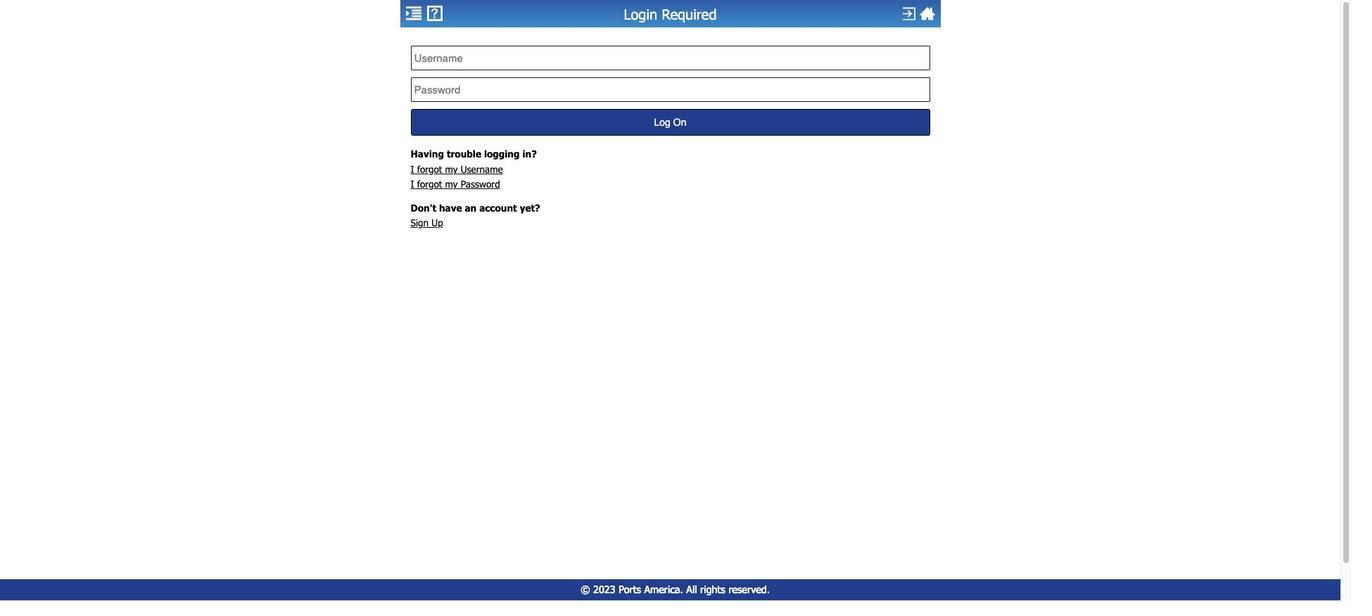 Task type: locate. For each thing, give the bounding box(es) containing it.
my
[[445, 163, 458, 175], [445, 178, 458, 190]]

don't have an account yet? sign up
[[411, 202, 540, 229]]

my up the 'i forgot my password' link
[[445, 163, 458, 175]]

i forgot my password link
[[411, 178, 500, 190]]

0 vertical spatial forgot
[[417, 163, 442, 175]]

login required
[[624, 6, 717, 23]]

password
[[461, 178, 500, 190]]

all
[[687, 585, 697, 596]]

1 vertical spatial my
[[445, 178, 458, 190]]

1 vertical spatial forgot
[[417, 178, 442, 190]]

None submit
[[411, 110, 930, 135]]

ports
[[619, 585, 641, 596]]

i down having
[[411, 163, 414, 175]]

have
[[439, 202, 462, 214]]

1 my from the top
[[445, 163, 458, 175]]

2 forgot from the top
[[417, 178, 442, 190]]

Username text field
[[414, 46, 927, 70]]

2 i from the top
[[411, 178, 414, 190]]

0 vertical spatial my
[[445, 163, 458, 175]]

log
[[654, 117, 671, 128]]

in?
[[523, 148, 537, 160]]

forgot up "don't" at the left
[[417, 178, 442, 190]]

login required banner
[[400, 0, 941, 28]]

my down i forgot my username link
[[445, 178, 458, 190]]

i up "don't" at the left
[[411, 178, 414, 190]]

logging
[[484, 148, 520, 160]]

0 vertical spatial i
[[411, 163, 414, 175]]

Password password field
[[414, 78, 927, 101]]

username
[[461, 163, 503, 175]]

2 my from the top
[[445, 178, 458, 190]]

i
[[411, 163, 414, 175], [411, 178, 414, 190]]

2023
[[593, 585, 616, 596]]

forgot down having
[[417, 163, 442, 175]]

1 vertical spatial i
[[411, 178, 414, 190]]

forgot
[[417, 163, 442, 175], [417, 178, 442, 190]]

don't
[[411, 202, 436, 214]]



Task type: vqa. For each thing, say whether or not it's contained in the screenshot.
second THE 'UNDER' from the bottom of the When the Export Search page appears: Under Search Type, select Booking Number or Release Number or VGM status. Under Number To Search, input a Booking or Release # or Container number. Press Search button.
no



Task type: describe. For each thing, give the bounding box(es) containing it.
up
[[432, 217, 443, 229]]

account
[[479, 202, 517, 214]]

login
[[624, 6, 658, 23]]

yet?
[[520, 202, 540, 214]]

©
[[581, 585, 590, 596]]

trouble
[[447, 148, 481, 160]]

having trouble logging in? i forgot my username i forgot my password
[[411, 148, 537, 190]]

login required heading
[[400, 6, 941, 23]]

log on
[[654, 117, 687, 128]]

1 forgot from the top
[[417, 163, 442, 175]]

1 i from the top
[[411, 163, 414, 175]]

sign up link
[[411, 217, 443, 229]]

© 2023 ports america. all rights reserved.
[[581, 585, 770, 596]]

sign
[[411, 217, 429, 229]]

an
[[465, 202, 477, 214]]

on
[[673, 117, 687, 128]]

© 2023 ports america. all rights reserved. footer
[[0, 580, 1351, 602]]

reserved.
[[729, 585, 770, 596]]

america.
[[644, 585, 683, 596]]

rights
[[700, 585, 726, 596]]

i forgot my username link
[[411, 163, 503, 175]]

having
[[411, 148, 444, 160]]

required
[[662, 6, 717, 23]]



